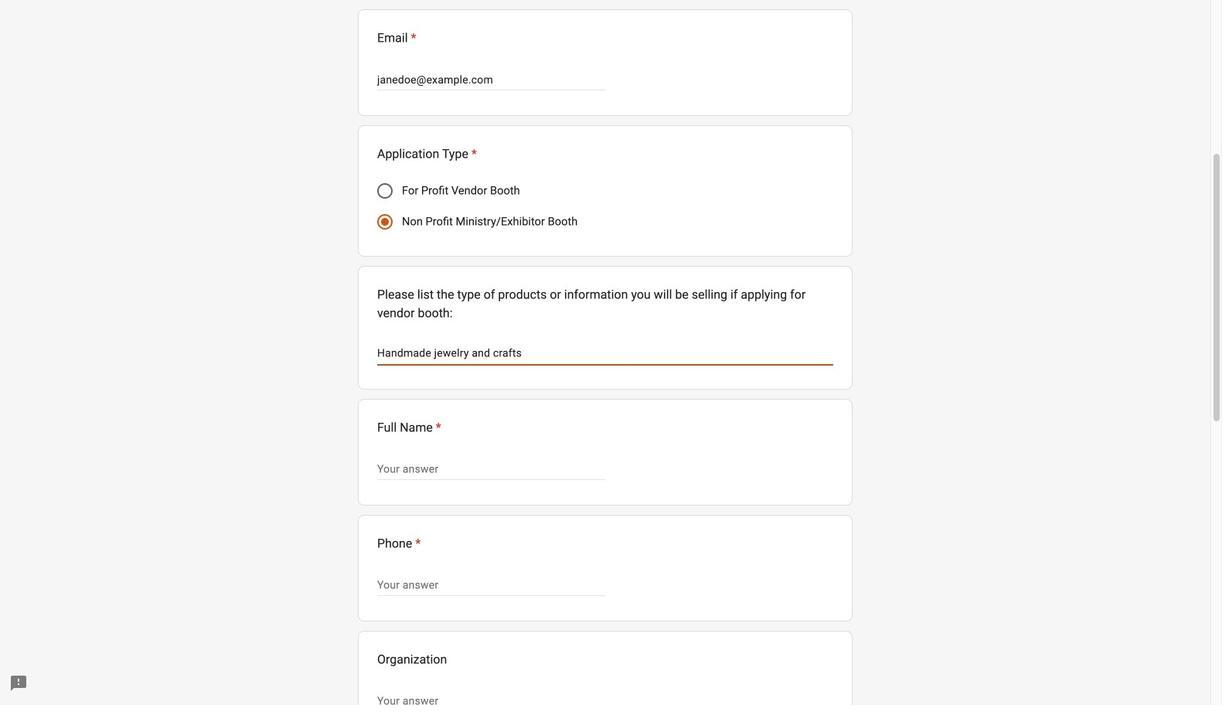 Task type: describe. For each thing, give the bounding box(es) containing it.
non profit ministry/exhibitor booth image
[[381, 218, 389, 226]]

2 heading from the top
[[377, 145, 477, 163]]

3 heading from the top
[[377, 418, 441, 437]]

report a problem to google image
[[9, 674, 28, 693]]



Task type: locate. For each thing, give the bounding box(es) containing it.
for profit vendor booth image
[[377, 183, 393, 199]]

None text field
[[377, 460, 605, 479], [377, 576, 605, 595], [377, 460, 605, 479], [377, 576, 605, 595]]

required question element
[[408, 29, 417, 47], [469, 145, 477, 163], [433, 418, 441, 437], [412, 534, 421, 553]]

4 heading from the top
[[377, 534, 421, 553]]

None text field
[[377, 346, 833, 364], [377, 692, 605, 705], [377, 346, 833, 364], [377, 692, 605, 705]]

For Profit Vendor Booth radio
[[377, 183, 393, 199]]

1 heading from the top
[[377, 29, 833, 47]]

Non Profit Ministry/Exhibitor Booth radio
[[377, 214, 393, 230]]

Your email email field
[[377, 70, 605, 89]]

list
[[358, 9, 853, 705]]

list item
[[358, 9, 853, 116]]

heading
[[377, 29, 833, 47], [377, 145, 477, 163], [377, 418, 441, 437], [377, 534, 421, 553]]



Task type: vqa. For each thing, say whether or not it's contained in the screenshot.
OPTION
no



